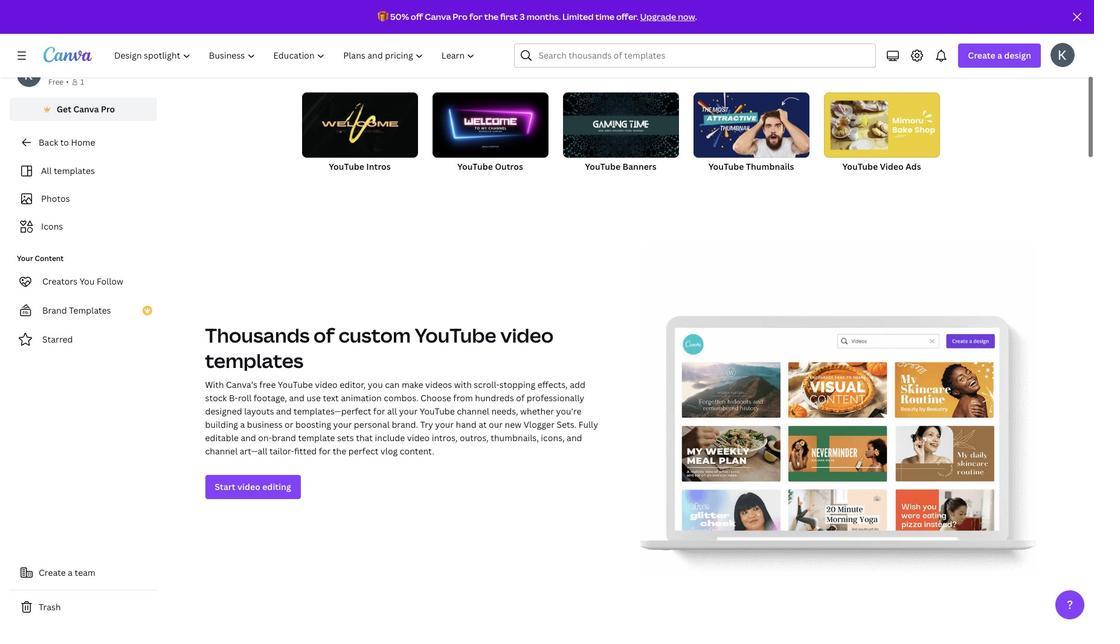 Task type: vqa. For each thing, say whether or not it's contained in the screenshot.
'Home' to the top
no



Task type: describe. For each thing, give the bounding box(es) containing it.
all
[[387, 404, 397, 416]]

the inside find the right template for videos, icons, thumbnails, channel art, intros and outros, and even video ads—for any niche, one-off project, or brand goal—all ready to edit on canva's all-in-one youtube video-making platform.
[[467, 26, 483, 39]]

create a design button
[[959, 44, 1041, 68]]

follow
[[97, 276, 123, 287]]

brand templates link
[[10, 299, 157, 323]]

youtube banners
[[585, 160, 657, 171]]

template inside find the right template for videos, icons, thumbnails, channel art, intros and outros, and even video ads—for any niche, one-off project, or brand goal—all ready to edit on canva's all-in-one youtube video-making platform.
[[509, 26, 551, 39]]

creators
[[42, 276, 78, 287]]

and down right
[[480, 42, 497, 55]]

thumbnails, inside find the right template for videos, icons, thumbnails, channel art, intros and outros, and even video ads—for any niche, one-off project, or brand goal—all ready to edit on canva's all-in-one youtube video-making platform.
[[635, 26, 690, 39]]

trash
[[39, 601, 61, 613]]

1 horizontal spatial pro
[[453, 11, 468, 22]]

even
[[500, 42, 522, 55]]

personal
[[354, 418, 390, 429]]

can
[[385, 378, 400, 389]]

1 vertical spatial of
[[516, 391, 525, 402]]

start
[[215, 480, 235, 491]]

intros,
[[432, 431, 458, 442]]

youtube left thumbnails in the top right of the page
[[709, 160, 744, 171]]

include
[[375, 431, 405, 442]]

professionally
[[527, 391, 585, 402]]

and down footage,
[[276, 404, 292, 416]]

team
[[75, 567, 95, 578]]

making
[[698, 57, 731, 71]]

brand.
[[392, 418, 418, 429]]

for left all
[[373, 404, 385, 416]]

find
[[444, 26, 465, 39]]

on-
[[258, 431, 272, 442]]

add
[[570, 378, 586, 389]]

templates—perfect
[[294, 404, 371, 416]]

back
[[39, 137, 58, 148]]

video inside find the right template for videos, icons, thumbnails, channel art, intros and outros, and even video ads—for any niche, one-off project, or brand goal—all ready to edit on canva's all-in-one youtube video-making platform.
[[524, 42, 550, 55]]

and up goal—all
[[780, 26, 797, 39]]

thousands
[[205, 321, 310, 347]]

sets.
[[557, 418, 577, 429]]

Search search field
[[539, 44, 869, 67]]

back to home link
[[10, 131, 157, 155]]

photos link
[[17, 187, 150, 210]]

icons, inside "thousands of custom youtube video templates with canva's free youtube video editor, you can make videos with scroll-stopping effects, add stock b-roll footage, and use text animation combos. choose from hundreds of professionally designed layouts and templates—perfect for all your youtube channel needs, whether you're building a business or boosting your personal brand. try your hand at our new vlogger sets. fully editable and on-brand template sets that include video intros, outros, thumbnails, icons, and channel art—all tailor-fitted for the perfect vlog content."
[[541, 431, 565, 442]]

or inside find the right template for videos, icons, thumbnails, channel art, intros and outros, and even video ads—for any niche, one-off project, or brand goal—all ready to edit on canva's all-in-one youtube video-making platform.
[[717, 42, 727, 55]]

ads
[[906, 160, 921, 171]]

photos
[[41, 193, 70, 204]]

free
[[48, 77, 64, 87]]

create a team
[[39, 567, 95, 578]]

channel inside find the right template for videos, icons, thumbnails, channel art, intros and outros, and even video ads—for any niche, one-off project, or brand goal—all ready to edit on canva's all-in-one youtube video-making platform.
[[692, 26, 729, 39]]

fitted
[[294, 444, 317, 456]]

template inside "thousands of custom youtube video templates with canva's free youtube video editor, you can make videos with scroll-stopping effects, add stock b-roll footage, and use text animation combos. choose from hundreds of professionally designed layouts and templates—perfect for all your youtube channel needs, whether you're building a business or boosting your personal brand. try your hand at our new vlogger sets. fully editable and on-brand template sets that include video intros, outros, thumbnails, icons, and channel art—all tailor-fitted for the perfect vlog content."
[[298, 431, 335, 442]]

brand
[[42, 305, 67, 316]]

or inside "thousands of custom youtube video templates with canva's free youtube video editor, you can make videos with scroll-stopping effects, add stock b-roll footage, and use text animation combos. choose from hundreds of professionally designed layouts and templates—perfect for all your youtube channel needs, whether you're building a business or boosting your personal brand. try your hand at our new vlogger sets. fully editable and on-brand template sets that include video intros, outros, thumbnails, icons, and channel art—all tailor-fitted for the perfect vlog content."
[[285, 418, 293, 429]]

all templates
[[41, 165, 95, 176]]

outros, inside "thousands of custom youtube video templates with canva's free youtube video editor, you can make videos with scroll-stopping effects, add stock b-roll footage, and use text animation combos. choose from hundreds of professionally designed layouts and templates—perfect for all your youtube channel needs, whether you're building a business or boosting your personal brand. try your hand at our new vlogger sets. fully editable and on-brand template sets that include video intros, outros, thumbnails, icons, and channel art—all tailor-fitted for the perfect vlog content."
[[460, 431, 489, 442]]

videos,
[[570, 26, 603, 39]]

create a design
[[968, 50, 1032, 61]]

get canva pro
[[57, 103, 115, 115]]

time
[[596, 11, 615, 22]]

thumbnails
[[746, 160, 794, 171]]

.
[[695, 11, 697, 22]]

1 horizontal spatial canva
[[425, 11, 451, 22]]

templates inside "thousands of custom youtube video templates with canva's free youtube video editor, you can make videos with scroll-stopping effects, add stock b-roll footage, and use text animation combos. choose from hundreds of professionally designed layouts and templates—perfect for all your youtube channel needs, whether you're building a business or boosting your personal brand. try your hand at our new vlogger sets. fully editable and on-brand template sets that include video intros, outros, thumbnails, icons, and channel art—all tailor-fitted for the perfect vlog content."
[[205, 346, 304, 372]]

and down sets.
[[567, 431, 582, 442]]

our
[[489, 418, 503, 429]]

and up art—all
[[241, 431, 256, 442]]

0 horizontal spatial of
[[314, 321, 335, 347]]

youtube thumbnail image
[[693, 92, 809, 157]]

building
[[205, 418, 238, 429]]

all-
[[579, 57, 594, 71]]

2 horizontal spatial the
[[484, 11, 499, 22]]

🎁 50% off canva pro for the first 3 months. limited time offer. upgrade now .
[[378, 11, 697, 22]]

for left first
[[469, 11, 483, 22]]

and left use
[[289, 391, 305, 402]]

youtube intros
[[329, 160, 391, 171]]

2 horizontal spatial your
[[435, 418, 454, 429]]

niche,
[[612, 42, 640, 55]]

new
[[505, 418, 522, 429]]

ready
[[465, 57, 491, 71]]

brand inside "thousands of custom youtube video templates with canva's free youtube video editor, you can make videos with scroll-stopping effects, add stock b-roll footage, and use text animation combos. choose from hundreds of professionally designed layouts and templates—perfect for all your youtube channel needs, whether you're building a business or boosting your personal brand. try your hand at our new vlogger sets. fully editable and on-brand template sets that include video intros, outros, thumbnails, icons, and channel art—all tailor-fitted for the perfect vlog content."
[[272, 431, 296, 442]]

in-
[[594, 57, 606, 71]]

any
[[592, 42, 609, 55]]

starred
[[42, 334, 73, 345]]

one-
[[642, 42, 663, 55]]

on
[[527, 57, 539, 71]]

needs,
[[492, 404, 518, 416]]

youtube banners link
[[563, 91, 679, 185]]

brand inside find the right template for videos, icons, thumbnails, channel art, intros and outros, and even video ads—for any niche, one-off project, or brand goal—all ready to edit on canva's all-in-one youtube video-making platform.
[[730, 42, 757, 55]]

text
[[323, 391, 339, 402]]

get canva pro button
[[10, 98, 157, 121]]

combos.
[[384, 391, 419, 402]]

1 horizontal spatial channel
[[457, 404, 489, 416]]

home
[[71, 137, 95, 148]]

project,
[[679, 42, 715, 55]]

editor,
[[340, 378, 366, 389]]

art—all
[[240, 444, 267, 456]]

youtube outros link
[[432, 91, 548, 185]]

youtube video ad image
[[824, 92, 940, 157]]

intros
[[366, 160, 391, 171]]

the inside "thousands of custom youtube video templates with canva's free youtube video editor, you can make videos with scroll-stopping effects, add stock b-roll footage, and use text animation combos. choose from hundreds of professionally designed layouts and templates—perfect for all your youtube channel needs, whether you're building a business or boosting your personal brand. try your hand at our new vlogger sets. fully editable and on-brand template sets that include video intros, outros, thumbnails, icons, and channel art—all tailor-fitted for the perfect vlog content."
[[333, 444, 346, 456]]

0 vertical spatial off
[[411, 11, 423, 22]]

months.
[[527, 11, 561, 22]]

fully
[[579, 418, 598, 429]]

youtube outros
[[457, 160, 523, 171]]

first
[[500, 11, 518, 22]]

at
[[479, 418, 487, 429]]

roll
[[238, 391, 252, 402]]

video
[[880, 160, 904, 171]]

content
[[35, 253, 64, 263]]

youtube banner image
[[563, 92, 679, 157]]

one
[[606, 57, 624, 71]]

stock
[[205, 391, 227, 402]]

your
[[17, 253, 33, 263]]

3
[[520, 11, 525, 22]]

a for team
[[68, 567, 73, 578]]

top level navigation element
[[106, 44, 486, 68]]



Task type: locate. For each thing, give the bounding box(es) containing it.
youtube outro image
[[432, 92, 548, 157]]

0 horizontal spatial to
[[60, 137, 69, 148]]

youtube left banners
[[585, 160, 621, 171]]

start video editing link
[[205, 474, 301, 498]]

brand up tailor- at the left bottom of the page
[[272, 431, 296, 442]]

platform.
[[734, 57, 777, 71]]

2 horizontal spatial a
[[998, 50, 1003, 61]]

1 horizontal spatial brand
[[730, 42, 757, 55]]

0 horizontal spatial the
[[333, 444, 346, 456]]

of down stopping
[[516, 391, 525, 402]]

the down sets on the left
[[333, 444, 346, 456]]

0 vertical spatial brand
[[730, 42, 757, 55]]

template
[[509, 26, 551, 39], [298, 431, 335, 442]]

0 horizontal spatial brand
[[272, 431, 296, 442]]

off inside find the right template for videos, icons, thumbnails, channel art, intros and outros, and even video ads—for any niche, one-off project, or brand goal—all ready to edit on canva's all-in-one youtube video-making platform.
[[663, 42, 676, 55]]

canva's inside find the right template for videos, icons, thumbnails, channel art, intros and outros, and even video ads—for any niche, one-off project, or brand goal—all ready to edit on canva's all-in-one youtube video-making platform.
[[541, 57, 577, 71]]

1 vertical spatial pro
[[101, 103, 115, 115]]

1 vertical spatial icons,
[[541, 431, 565, 442]]

0 horizontal spatial or
[[285, 418, 293, 429]]

for right fitted at the left of page
[[319, 444, 331, 456]]

a right the building at the bottom left of the page
[[240, 418, 245, 429]]

to inside find the right template for videos, icons, thumbnails, channel art, intros and outros, and even video ads—for any niche, one-off project, or brand goal—all ready to edit on canva's all-in-one youtube video-making platform.
[[494, 57, 504, 71]]

youtube intros link
[[302, 91, 418, 185]]

free
[[259, 378, 276, 389]]

0 vertical spatial icons,
[[605, 26, 632, 39]]

layouts
[[244, 404, 274, 416]]

vlogger
[[524, 418, 555, 429]]

1
[[80, 77, 84, 87]]

youtube left video
[[843, 160, 878, 171]]

2 vertical spatial channel
[[205, 444, 238, 456]]

channel
[[692, 26, 729, 39], [457, 404, 489, 416], [205, 444, 238, 456]]

1 vertical spatial canva
[[73, 103, 99, 115]]

pro up find
[[453, 11, 468, 22]]

2 horizontal spatial channel
[[692, 26, 729, 39]]

make
[[402, 378, 423, 389]]

icons
[[41, 221, 63, 232]]

templates right all
[[54, 165, 95, 176]]

0 vertical spatial of
[[314, 321, 335, 347]]

to left edit
[[494, 57, 504, 71]]

to right back
[[60, 137, 69, 148]]

editing
[[262, 480, 291, 491]]

ads—for
[[553, 42, 590, 55]]

0 horizontal spatial icons,
[[541, 431, 565, 442]]

thumbnails, down new
[[491, 431, 539, 442]]

create left design
[[968, 50, 996, 61]]

create inside dropdown button
[[968, 50, 996, 61]]

0 vertical spatial thumbnails,
[[635, 26, 690, 39]]

template down 🎁 50% off canva pro for the first 3 months. limited time offer. upgrade now .
[[509, 26, 551, 39]]

off
[[411, 11, 423, 22], [663, 42, 676, 55]]

1 horizontal spatial or
[[717, 42, 727, 55]]

youtube down choose
[[420, 404, 455, 416]]

1 vertical spatial or
[[285, 418, 293, 429]]

design
[[1005, 50, 1032, 61]]

limited
[[563, 11, 594, 22]]

youtube video ads link
[[824, 91, 940, 185]]

videos
[[425, 378, 452, 389]]

now
[[678, 11, 695, 22]]

a left design
[[998, 50, 1003, 61]]

for up 'ads—for'
[[554, 26, 567, 39]]

0 horizontal spatial channel
[[205, 444, 238, 456]]

canva's up roll
[[226, 378, 257, 389]]

0 vertical spatial create
[[968, 50, 996, 61]]

kendall parks image
[[1051, 43, 1075, 67]]

canva's
[[541, 57, 577, 71], [226, 378, 257, 389]]

b-
[[229, 391, 238, 402]]

1 vertical spatial template
[[298, 431, 335, 442]]

1 vertical spatial templates
[[205, 346, 304, 372]]

or right business on the bottom of page
[[285, 418, 293, 429]]

back to home
[[39, 137, 95, 148]]

brand down art,
[[730, 42, 757, 55]]

🎁
[[378, 11, 389, 22]]

thousands of custom youtube video templates with canva's free youtube video editor, you can make videos with scroll-stopping effects, add stock b-roll footage, and use text animation combos. choose from hundreds of professionally designed layouts and templates—perfect for all your youtube channel needs, whether you're building a business or boosting your personal brand. try your hand at our new vlogger sets. fully editable and on-brand template sets that include video intros, outros, thumbnails, icons, and channel art—all tailor-fitted for the perfect vlog content.
[[205, 321, 598, 456]]

youtube up with
[[415, 321, 497, 347]]

your up intros, on the bottom
[[435, 418, 454, 429]]

canva right get
[[73, 103, 99, 115]]

0 vertical spatial a
[[998, 50, 1003, 61]]

youtube up use
[[278, 378, 313, 389]]

off right 50% on the top of page
[[411, 11, 423, 22]]

the right find
[[467, 26, 483, 39]]

0 horizontal spatial pro
[[101, 103, 115, 115]]

youtube thumbnails
[[709, 160, 794, 171]]

offer.
[[616, 11, 639, 22]]

that
[[356, 431, 373, 442]]

you're
[[556, 404, 582, 416]]

outros, inside find the right template for videos, icons, thumbnails, channel art, intros and outros, and even video ads—for any niche, one-off project, or brand goal—all ready to edit on canva's all-in-one youtube video-making platform.
[[444, 42, 477, 55]]

2 vertical spatial a
[[68, 567, 73, 578]]

outros, down hand at left
[[460, 431, 489, 442]]

youtube video ads
[[843, 160, 921, 171]]

video up stopping
[[500, 321, 554, 347]]

goal—all
[[760, 42, 798, 55]]

outros, down find
[[444, 42, 477, 55]]

youtube intro image
[[302, 92, 418, 157]]

0 vertical spatial to
[[494, 57, 504, 71]]

hundreds
[[475, 391, 514, 402]]

starred link
[[10, 328, 157, 352]]

0 vertical spatial canva's
[[541, 57, 577, 71]]

free •
[[48, 77, 69, 87]]

1 vertical spatial brand
[[272, 431, 296, 442]]

1 horizontal spatial create
[[968, 50, 996, 61]]

channel up hand at left
[[457, 404, 489, 416]]

1 horizontal spatial to
[[494, 57, 504, 71]]

for inside find the right template for videos, icons, thumbnails, channel art, intros and outros, and even video ads—for any niche, one-off project, or brand goal—all ready to edit on canva's all-in-one youtube video-making platform.
[[554, 26, 567, 39]]

0 horizontal spatial a
[[68, 567, 73, 578]]

0 vertical spatial template
[[509, 26, 551, 39]]

create a team button
[[10, 561, 157, 585]]

0 vertical spatial the
[[484, 11, 499, 22]]

use
[[307, 391, 321, 402]]

video up the content.
[[407, 431, 430, 442]]

canva's inside "thousands of custom youtube video templates with canva's free youtube video editor, you can make videos with scroll-stopping effects, add stock b-roll footage, and use text animation combos. choose from hundreds of professionally designed layouts and templates—perfect for all your youtube channel needs, whether you're building a business or boosting your personal brand. try your hand at our new vlogger sets. fully editable and on-brand template sets that include video intros, outros, thumbnails, icons, and channel art—all tailor-fitted for the perfect vlog content."
[[226, 378, 257, 389]]

editable
[[205, 431, 239, 442]]

off up video-
[[663, 42, 676, 55]]

pro up back to home link
[[101, 103, 115, 115]]

0 horizontal spatial off
[[411, 11, 423, 22]]

0 vertical spatial templates
[[54, 165, 95, 176]]

templates up the free
[[205, 346, 304, 372]]

1 vertical spatial off
[[663, 42, 676, 55]]

video up text
[[315, 378, 338, 389]]

1 horizontal spatial your
[[399, 404, 418, 416]]

with
[[205, 378, 224, 389]]

video right 'start' at the left bottom of page
[[237, 480, 260, 491]]

youtube left intros
[[329, 160, 364, 171]]

banners
[[623, 160, 657, 171]]

your up sets on the left
[[333, 418, 352, 429]]

with
[[454, 378, 472, 389]]

•
[[66, 77, 69, 87]]

youtube inside find the right template for videos, icons, thumbnails, channel art, intros and outros, and even video ads—for any niche, one-off project, or brand goal—all ready to edit on canva's all-in-one youtube video-making platform.
[[626, 57, 666, 71]]

1 vertical spatial canva's
[[226, 378, 257, 389]]

a inside "thousands of custom youtube video templates with canva's free youtube video editor, you can make videos with scroll-stopping effects, add stock b-roll footage, and use text animation combos. choose from hundreds of professionally designed layouts and templates—perfect for all your youtube channel needs, whether you're building a business or boosting your personal brand. try your hand at our new vlogger sets. fully editable and on-brand template sets that include video intros, outros, thumbnails, icons, and channel art—all tailor-fitted for the perfect vlog content."
[[240, 418, 245, 429]]

channel down editable
[[205, 444, 238, 456]]

intros
[[750, 26, 777, 39]]

1 vertical spatial thumbnails,
[[491, 431, 539, 442]]

pro inside get canva pro button
[[101, 103, 115, 115]]

templates
[[69, 305, 111, 316]]

choose
[[421, 391, 451, 402]]

1 vertical spatial to
[[60, 137, 69, 148]]

outros
[[495, 160, 523, 171]]

youtube
[[626, 57, 666, 71], [329, 160, 364, 171], [457, 160, 493, 171], [585, 160, 621, 171], [709, 160, 744, 171], [843, 160, 878, 171], [415, 321, 497, 347], [278, 378, 313, 389], [420, 404, 455, 416]]

1 vertical spatial create
[[39, 567, 66, 578]]

or up making
[[717, 42, 727, 55]]

tailor-
[[270, 444, 294, 456]]

0 horizontal spatial canva
[[73, 103, 99, 115]]

you
[[80, 276, 95, 287]]

trash link
[[10, 595, 157, 619]]

pro
[[453, 11, 468, 22], [101, 103, 115, 115]]

youtube left outros
[[457, 160, 493, 171]]

icons, up the niche, at the right top
[[605, 26, 632, 39]]

0 horizontal spatial templates
[[54, 165, 95, 176]]

designed
[[205, 404, 242, 416]]

a for design
[[998, 50, 1003, 61]]

create left team
[[39, 567, 66, 578]]

and
[[780, 26, 797, 39], [480, 42, 497, 55], [289, 391, 305, 402], [276, 404, 292, 416], [241, 431, 256, 442], [567, 431, 582, 442]]

canva up find
[[425, 11, 451, 22]]

1 horizontal spatial of
[[516, 391, 525, 402]]

create for create a team
[[39, 567, 66, 578]]

sets
[[337, 431, 354, 442]]

1 horizontal spatial the
[[467, 26, 483, 39]]

right
[[485, 26, 507, 39]]

the up right
[[484, 11, 499, 22]]

1 horizontal spatial template
[[509, 26, 551, 39]]

0 vertical spatial channel
[[692, 26, 729, 39]]

a inside "button"
[[68, 567, 73, 578]]

create for create a design
[[968, 50, 996, 61]]

1 horizontal spatial templates
[[205, 346, 304, 372]]

0 vertical spatial or
[[717, 42, 727, 55]]

a left team
[[68, 567, 73, 578]]

channel up the project,
[[692, 26, 729, 39]]

your up brand.
[[399, 404, 418, 416]]

to inside back to home link
[[60, 137, 69, 148]]

1 vertical spatial channel
[[457, 404, 489, 416]]

2 vertical spatial the
[[333, 444, 346, 456]]

your content
[[17, 253, 64, 263]]

0 vertical spatial pro
[[453, 11, 468, 22]]

0 horizontal spatial template
[[298, 431, 335, 442]]

0 horizontal spatial your
[[333, 418, 352, 429]]

of
[[314, 321, 335, 347], [516, 391, 525, 402]]

a inside dropdown button
[[998, 50, 1003, 61]]

brand templates
[[42, 305, 111, 316]]

you
[[368, 378, 383, 389]]

0 horizontal spatial canva's
[[226, 378, 257, 389]]

canva's down 'ads—for'
[[541, 57, 577, 71]]

1 horizontal spatial a
[[240, 418, 245, 429]]

video up on
[[524, 42, 550, 55]]

thumbnails, down upgrade
[[635, 26, 690, 39]]

animation
[[341, 391, 382, 402]]

1 vertical spatial a
[[240, 418, 245, 429]]

of left the custom
[[314, 321, 335, 347]]

upgrade now button
[[640, 11, 695, 22]]

icons, inside find the right template for videos, icons, thumbnails, channel art, intros and outros, and even video ads—for any niche, one-off project, or brand goal—all ready to edit on canva's all-in-one youtube video-making platform.
[[605, 26, 632, 39]]

youtube thumbnails link
[[693, 91, 809, 185]]

stopping
[[500, 378, 536, 389]]

thumbnails, inside "thousands of custom youtube video templates with canva's free youtube video editor, you can make videos with scroll-stopping effects, add stock b-roll footage, and use text animation combos. choose from hundreds of professionally designed layouts and templates—perfect for all your youtube channel needs, whether you're building a business or boosting your personal brand. try your hand at our new vlogger sets. fully editable and on-brand template sets that include video intros, outros, thumbnails, icons, and channel art—all tailor-fitted for the perfect vlog content."
[[491, 431, 539, 442]]

youtube down one-
[[626, 57, 666, 71]]

0 vertical spatial canva
[[425, 11, 451, 22]]

0 horizontal spatial create
[[39, 567, 66, 578]]

1 horizontal spatial canva's
[[541, 57, 577, 71]]

template down boosting
[[298, 431, 335, 442]]

1 horizontal spatial off
[[663, 42, 676, 55]]

icons, down the 'vlogger'
[[541, 431, 565, 442]]

0 vertical spatial outros,
[[444, 42, 477, 55]]

canva inside get canva pro button
[[73, 103, 99, 115]]

1 horizontal spatial thumbnails,
[[635, 26, 690, 39]]

thousands of custom youtube video templates image
[[640, 243, 1037, 577]]

scroll-
[[474, 378, 500, 389]]

1 horizontal spatial icons,
[[605, 26, 632, 39]]

the
[[484, 11, 499, 22], [467, 26, 483, 39], [333, 444, 346, 456]]

0 horizontal spatial thumbnails,
[[491, 431, 539, 442]]

hand
[[456, 418, 477, 429]]

1 vertical spatial the
[[467, 26, 483, 39]]

1 vertical spatial outros,
[[460, 431, 489, 442]]

icons,
[[605, 26, 632, 39], [541, 431, 565, 442]]

None search field
[[515, 44, 876, 68]]

create inside "button"
[[39, 567, 66, 578]]

business
[[247, 418, 283, 429]]

content.
[[400, 444, 434, 456]]



